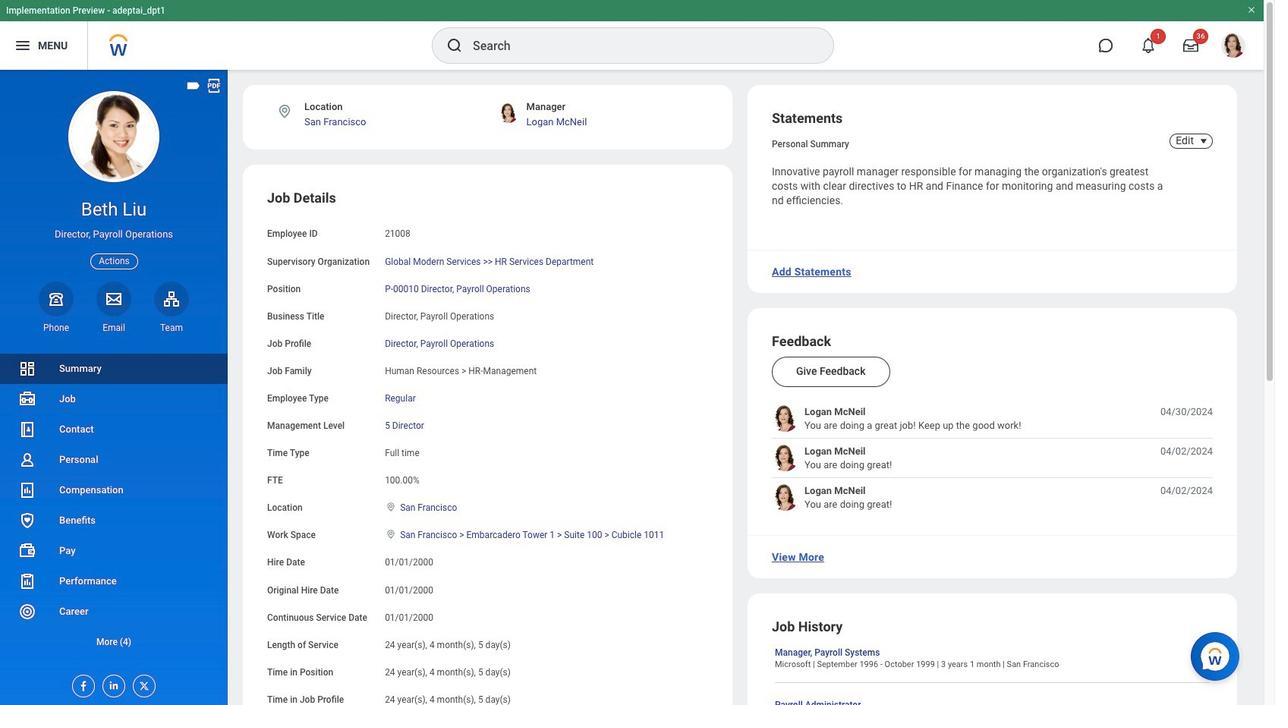 Task type: vqa. For each thing, say whether or not it's contained in the screenshot.
encourage
no



Task type: locate. For each thing, give the bounding box(es) containing it.
full time element
[[385, 445, 420, 458]]

summary image
[[18, 360, 36, 378]]

2 vertical spatial employee's photo (logan mcneil) image
[[772, 484, 798, 511]]

1 vertical spatial employee's photo (logan mcneil) image
[[772, 445, 798, 472]]

phone beth liu element
[[39, 322, 74, 334]]

location image
[[276, 103, 293, 120], [385, 502, 397, 512], [385, 529, 397, 540]]

0 vertical spatial location image
[[276, 103, 293, 120]]

x image
[[134, 675, 150, 692]]

inbox large image
[[1183, 38, 1198, 53]]

performance image
[[18, 572, 36, 590]]

list
[[0, 354, 228, 657], [772, 406, 1213, 511]]

banner
[[0, 0, 1264, 70]]

view printable version (pdf) image
[[206, 77, 222, 94]]

benefits image
[[18, 512, 36, 530]]

tag image
[[185, 77, 202, 94]]

employee's photo (logan mcneil) image
[[772, 406, 798, 432], [772, 445, 798, 472], [772, 484, 798, 511]]

compensation image
[[18, 481, 36, 499]]

group
[[267, 189, 708, 705]]

personal image
[[18, 451, 36, 469]]

2 employee's photo (logan mcneil) image from the top
[[772, 445, 798, 472]]

notifications large image
[[1141, 38, 1156, 53]]

2 vertical spatial location image
[[385, 529, 397, 540]]

phone image
[[46, 290, 67, 308]]

team beth liu element
[[154, 322, 189, 334]]

0 horizontal spatial list
[[0, 354, 228, 657]]

Search Workday  search field
[[473, 29, 802, 62]]

1 horizontal spatial list
[[772, 406, 1213, 511]]

close environment banner image
[[1247, 5, 1256, 14]]

0 vertical spatial employee's photo (logan mcneil) image
[[772, 406, 798, 432]]



Task type: describe. For each thing, give the bounding box(es) containing it.
profile logan mcneil image
[[1221, 33, 1245, 61]]

justify image
[[14, 36, 32, 55]]

pay image
[[18, 542, 36, 560]]

1 employee's photo (logan mcneil) image from the top
[[772, 406, 798, 432]]

navigation pane region
[[0, 70, 228, 705]]

1 vertical spatial location image
[[385, 502, 397, 512]]

contact image
[[18, 420, 36, 439]]

career image
[[18, 603, 36, 621]]

personal summary element
[[772, 136, 849, 150]]

facebook image
[[73, 675, 90, 692]]

job image
[[18, 390, 36, 408]]

3 employee's photo (logan mcneil) image from the top
[[772, 484, 798, 511]]

view team image
[[162, 290, 181, 308]]

caret down image
[[1195, 135, 1213, 147]]

mail image
[[105, 290, 123, 308]]

email beth liu element
[[96, 322, 131, 334]]

linkedin image
[[103, 675, 120, 691]]

search image
[[446, 36, 464, 55]]



